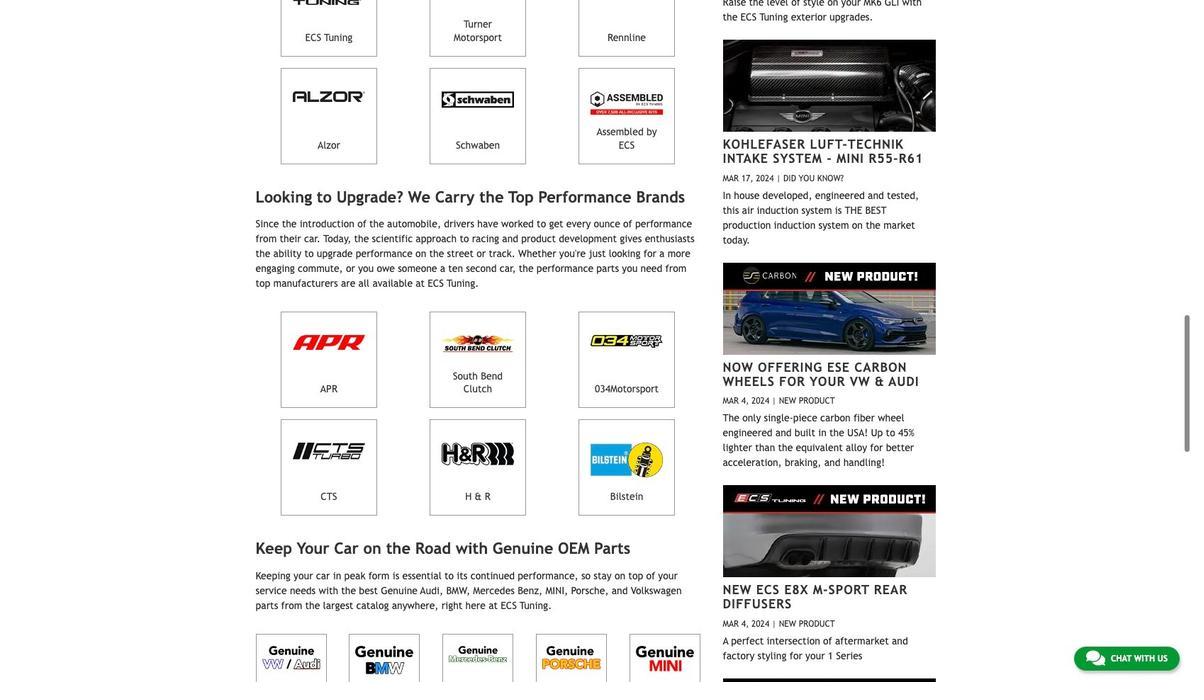 Task type: vqa. For each thing, say whether or not it's contained in the screenshot.
the rightmost on
no



Task type: describe. For each thing, give the bounding box(es) containing it.
kohlefaser luft-technik intake system - mini r55-r61 image
[[723, 40, 936, 132]]

new ecs vw cc 2.0t catback exhaust system image
[[723, 679, 936, 683]]

shop our catalog of mini parts image
[[636, 647, 694, 672]]

shop our catalog of bmw parts image
[[355, 647, 414, 675]]

now offering ese carbon wheels for your vw & audi image
[[723, 263, 936, 355]]



Task type: locate. For each thing, give the bounding box(es) containing it.
new ecs e8x m-sport rear diffusers image
[[723, 486, 936, 578]]

shop our catalog of vw/audi parts image
[[262, 647, 320, 670]]

shop our catalog of porsche parts image
[[542, 647, 600, 670]]

shop our catalog of mercedes-benz parts image
[[449, 647, 507, 663]]

comments image
[[1086, 650, 1105, 667]]



